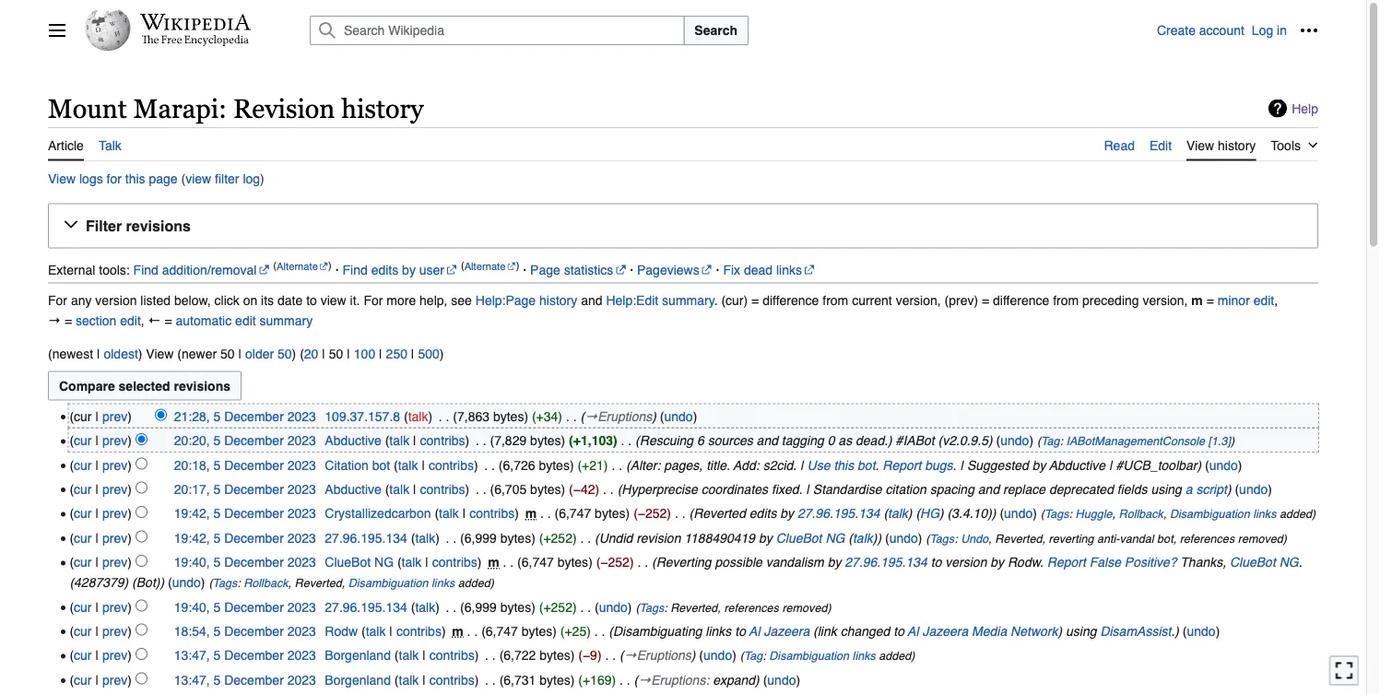Task type: describe. For each thing, give the bounding box(es) containing it.
( down reverted edits by 27.96.195.134 ( talk ) ( hg ) (3.4.10)
[[848, 531, 853, 545]]

−9
[[583, 648, 597, 663]]

5 prev link from the top
[[102, 506, 127, 521]]

bytes up 6,731 bytes
[[540, 648, 570, 663]]

19:40, 5 december 2023 ‎
[[174, 555, 320, 570]]

‎ m for cluebot ng
[[484, 555, 499, 570]]

prev link for +252
[[102, 531, 127, 545]]

0 vertical spatial ,
[[1274, 293, 1278, 307]]

6 december from the top
[[224, 531, 284, 545]]

talk
[[99, 138, 122, 153]]

reverted up 19:40, 5 december 2023 ‎ 27.96.195.134 talk ‎ at bottom left
[[295, 577, 342, 590]]

tag link for −9 ‎
[[744, 650, 763, 663]]

7,829
[[494, 433, 527, 448]]

contribs link for 20:20, 5 december 2023 ‎
[[420, 433, 465, 448]]

7 cur from the top
[[74, 555, 92, 570]]

bytes down 6,722 bytes
[[540, 673, 570, 687]]

2 horizontal spatial edit
[[1253, 293, 1274, 307]]

19:42, 5 december 2023 link for crystallizedcarbon
[[174, 506, 316, 521]]

= right (prev)
[[982, 293, 989, 307]]

undo right disamassist
[[1187, 624, 1216, 639]]

contribs for +169 ‎
[[429, 673, 475, 687]]

disambiguation links link for reverting possible vandalism by 27.96.195.134 to version by rodw. report false positive? thanks, cluebot ng
[[348, 577, 455, 590]]

suggested
[[967, 458, 1029, 472]]

19:42, for 19:42, 5 december 2023 ‎
[[174, 506, 210, 521]]

view logs for this page ( view filter log )
[[48, 171, 264, 186]]

help:edit
[[606, 293, 658, 307]]

= left minor
[[1207, 293, 1214, 307]]

109.37.157.8
[[325, 409, 400, 424]]

1 50 from the left
[[220, 346, 235, 361]]

6 cur link from the top
[[74, 555, 92, 570]]

) right filter
[[260, 171, 264, 186]]

9 prev from the top
[[102, 624, 127, 639]]

2 13:47, 5 december 2023 ‎ from the top
[[174, 673, 320, 687]]

tools:
[[99, 262, 130, 277]]

: for rollback
[[237, 577, 240, 590]]

6,722
[[504, 648, 536, 663]]

9 prev link from the top
[[102, 624, 127, 639]]

0 horizontal spatial cluebot ng link
[[325, 555, 394, 570]]

view for view logs for this page ( view filter log )
[[48, 171, 76, 186]]

(v2.0.9.5
[[938, 433, 988, 448]]

reverting
[[656, 555, 711, 570]]

0 vertical spatial removed
[[1238, 532, 1283, 545]]

500
[[418, 346, 440, 361]]

1 horizontal spatial cluebot
[[776, 531, 822, 545]]

2 5 from the top
[[213, 433, 221, 448]]

18:54, 5 december 2023 ‎
[[174, 624, 320, 639]]

8 5 from the top
[[213, 599, 221, 614]]

+21
[[582, 458, 604, 472]]

5 cur from the top
[[74, 506, 92, 521]]

8 2023 from the top
[[287, 599, 316, 614]]

100 link
[[354, 346, 375, 361]]

undo down citation
[[889, 531, 918, 545]]

2 vertical spatial ‎ m
[[448, 624, 463, 639]]

tag for −9 ‎
[[744, 650, 763, 663]]

find for find addition/removal
[[133, 262, 158, 277]]

older 50 link
[[245, 346, 292, 361]]

0 horizontal spatial ng
[[374, 555, 394, 570]]

undo down [1.3]
[[1209, 458, 1238, 472]]

help:edit summary link
[[606, 293, 715, 307]]

bytes down +34
[[530, 433, 561, 448]]

( down →
[[48, 346, 52, 361]]

−252 ‎ for reverting possible vandalism by
[[600, 555, 637, 570]]

0 horizontal spatial report
[[883, 458, 921, 472]]

bytes up 6,722
[[500, 599, 531, 614]]

bytes up '7,829'
[[493, 409, 524, 424]]

2 for from the left
[[364, 293, 383, 307]]

cur link for 6,705 bytes
[[74, 482, 92, 497]]

to down "tags : reverted references removed"
[[735, 624, 746, 639]]

0 vertical spatial using
[[1151, 482, 1182, 497]]

( right older 50 "link"
[[300, 346, 304, 361]]

view history
[[1187, 138, 1256, 153]]

click
[[214, 293, 239, 307]]

create account link
[[1157, 23, 1244, 38]]

2 horizontal spatial cluebot
[[1230, 555, 1276, 570]]

logs
[[79, 171, 103, 186]]

citation bot
[[325, 458, 390, 472]]

reverted up rodw.
[[995, 532, 1042, 545]]

= right →
[[64, 313, 72, 328]]

7 prev from the top
[[102, 555, 127, 570]]

1 vertical spatial abductive
[[1049, 458, 1105, 472]]

undo right (bot)
[[172, 575, 201, 590]]

log
[[243, 171, 260, 186]]

6,705
[[494, 482, 527, 497]]

2 6,999 from the top
[[464, 599, 497, 614]]

1 13:47, from the top
[[174, 648, 210, 663]]

1 december from the top
[[224, 409, 284, 424]]

2 horizontal spatial history
[[1218, 138, 1256, 153]]

( down automatic
[[177, 346, 182, 361]]

added for reverted edits by 27.96.195.134 ( talk ) ( hg ) (3.4.10)
[[1280, 508, 1312, 521]]

2 horizontal spatial ng
[[1279, 555, 1299, 570]]

disambiguating links to al jazeera (link changed to al jazeera media network ) using disamassist .
[[613, 624, 1175, 639]]

6,747 bytes for reverted edits by 27.96.195.134 ( talk ) ( hg ) (3.4.10)
[[559, 506, 626, 521]]

5 5 from the top
[[213, 506, 221, 521]]

) right '250' link
[[440, 346, 444, 361]]

→‎eruptions link for +34
[[585, 409, 652, 424]]

7,829 bytes
[[494, 433, 561, 448]]

cur link for 6,731 bytes
[[74, 673, 92, 687]]

for
[[107, 171, 122, 186]]

19:42, for 19:42, 5 december 2023 ‎ 27.96.195.134 talk
[[174, 531, 210, 545]]

19:40, for 19:40, 5 december 2023 ‎
[[174, 555, 210, 570]]

undo link down [1.3]
[[1209, 458, 1238, 472]]

| left older
[[238, 346, 242, 361]]

tags for tags : huggle rollback disambiguation links added
[[1045, 508, 1069, 521]]

positive?
[[1125, 555, 1177, 570]]

0 horizontal spatial removed
[[782, 601, 827, 614]]

6,726
[[503, 458, 535, 472]]

) left find edits by user
[[328, 260, 332, 272]]

1 5 from the top
[[213, 409, 221, 424]]

( newest | oldest ) view ( newer 50 | older 50 ) ( 20 | 50 | 100 | 250 | 500 )
[[48, 346, 444, 361]]

prev for 6,705 bytes
[[102, 482, 127, 497]]

27.96.195.134 down reverted edits by 27.96.195.134 ( talk ) ( hg ) (3.4.10)
[[845, 555, 927, 570]]

9 5 from the top
[[213, 624, 221, 639]]

prev for 6,726 bytes
[[102, 458, 127, 472]]

21:28,
[[174, 409, 210, 424]]

bugs
[[925, 458, 953, 472]]

11 cur from the top
[[74, 673, 92, 687]]

11 2023 from the top
[[287, 673, 316, 687]]

2 vertical spatial added
[[879, 650, 911, 663]]

) left 20
[[292, 346, 296, 361]]

) right media
[[1058, 624, 1062, 639]]

: for reverted
[[664, 601, 667, 614]]

2 13:47, from the top
[[174, 673, 210, 687]]

2 jazeera from the left
[[922, 624, 968, 639]]

0 horizontal spatial using
[[1066, 624, 1097, 639]]

1 horizontal spatial ng
[[825, 531, 845, 545]]

contribs for 18:54, 5 december 2023 ‎
[[396, 624, 442, 639]]

6,722 bytes
[[504, 648, 570, 663]]

crystallizedcarbon link
[[325, 506, 431, 521]]

oldest
[[104, 346, 138, 361]]

1 from from the left
[[823, 293, 848, 307]]

2 vertical spatial view
[[146, 346, 174, 361]]

undo link up disambiguating
[[599, 599, 628, 614]]

thanks,
[[1180, 555, 1226, 570]]

search
[[694, 23, 738, 38]]

user
[[419, 262, 444, 277]]

1 cur from the top
[[74, 409, 92, 424]]

9 december from the top
[[224, 624, 284, 639]]

any
[[71, 293, 92, 307]]

9 cur from the top
[[74, 624, 92, 639]]

undo down replace
[[1004, 506, 1033, 521]]

undo right expand
[[767, 673, 796, 687]]

) down section edit link
[[138, 346, 142, 361]]

find for find edits by user
[[342, 262, 368, 277]]

+1,103
[[573, 433, 613, 448]]

borgenland link for 6,731 bytes
[[325, 673, 391, 687]]

= right ←
[[165, 313, 172, 328]]

1 horizontal spatial rollback link
[[1119, 508, 1163, 521]]

reverted up the "1188490419"
[[693, 506, 746, 521]]

9 2023 from the top
[[287, 624, 316, 639]]

revision
[[636, 531, 681, 545]]

tags for tags : rollback reverted disambiguation links added
[[213, 577, 237, 590]]

10 2023 from the top
[[287, 648, 316, 663]]

( down citation
[[884, 506, 888, 521]]

1 horizontal spatial bot
[[857, 458, 875, 472]]

citation
[[885, 482, 926, 497]]

addition/removal
[[162, 262, 257, 277]]

Search Wikipedia search field
[[310, 16, 684, 45]]

undid
[[599, 531, 633, 545]]

bytes up 6,722 bytes
[[522, 624, 552, 639]]

menu image
[[48, 21, 66, 40]]

undo right script
[[1239, 482, 1268, 497]]

it.
[[350, 293, 360, 307]]

6,731
[[504, 673, 536, 687]]

1 horizontal spatial summary
[[662, 293, 715, 307]]

bytes up the undid
[[595, 506, 626, 521]]

0 horizontal spatial rollback
[[244, 577, 288, 590]]

0
[[828, 433, 835, 448]]

reverted edits by 27.96.195.134 ( talk ) ( hg ) (3.4.10)
[[693, 506, 992, 521]]

2 horizontal spatial bot
[[1157, 532, 1173, 545]]

27.96.195.134 up 'cluebot ng'
[[325, 531, 407, 545]]

help:page
[[475, 293, 536, 307]]

undo up suggested
[[1000, 433, 1029, 448]]

| left 100
[[347, 346, 350, 361]]

0 horizontal spatial history
[[341, 93, 424, 124]]

edits for reverted
[[749, 506, 777, 521]]

alternate for find addition/removal
[[277, 260, 318, 272]]

(bot)
[[132, 575, 160, 590]]

page statistics
[[530, 262, 613, 277]]

1 horizontal spatial version
[[945, 555, 987, 570]]

→
[[48, 313, 61, 328]]

undo link down replace
[[1004, 506, 1033, 521]]

11 december from the top
[[224, 673, 284, 687]]

−252 ‎ for reverted edits by
[[638, 506, 675, 521]]

→‎eruptions for +34
[[585, 409, 652, 424]]

edit link
[[1150, 127, 1172, 159]]

prev for 7,829 bytes
[[102, 433, 127, 448]]

rescuing 6 sources and tagging 0 as dead.) #iabot (v2.0.9.5
[[640, 433, 988, 448]]

( alternate for find addition/removal
[[273, 260, 318, 272]]

7 5 from the top
[[213, 555, 221, 570]]

edit
[[1150, 138, 1172, 153]]

1 for from the left
[[48, 293, 67, 307]]

filter revisions
[[86, 217, 191, 234]]

mount marapi: revision history element
[[48, 161, 1318, 694]]

by left rodw.
[[990, 555, 1004, 570]]

←
[[148, 313, 161, 328]]

19:42, 5 december 2023 link for 27.96.195.134
[[174, 531, 316, 545]]

. inside for any version listed below, click on its date to view it. for more help, see help:page history and help:edit summary . (cur) = difference from current version, (prev) = difference from preceding version, m = minor edit , → = section edit , ← = automatic edit summary
[[715, 293, 718, 307]]

6,747 bytes for reverting possible vandalism by 27.96.195.134 to version by rodw. report false positive? thanks, cluebot ng
[[522, 555, 588, 570]]

2 december from the top
[[224, 433, 284, 448]]

a script link
[[1185, 482, 1227, 497]]

( down the hyperprecise coordinates fixed. | standardise citation spacing and replace deprecated fields using a script
[[916, 506, 920, 521]]

none submit inside "mount marapi: revision history" "element"
[[48, 371, 242, 400]]

7 prev link from the top
[[102, 555, 127, 570]]

8 cur link from the top
[[74, 624, 92, 639]]

2 from from the left
[[1053, 293, 1079, 307]]

= right (cur)
[[751, 293, 759, 307]]

use this bot link
[[807, 458, 875, 472]]

hyperprecise
[[622, 482, 698, 497]]

help
[[1292, 101, 1318, 116]]

by left user
[[402, 262, 416, 277]]

iabotmanagementconsole [1.3] link
[[1066, 435, 1231, 448]]

10 5 from the top
[[213, 648, 221, 663]]

1 6,999 bytes from the top
[[464, 531, 531, 545]]

for any version listed below, click on its date to view it. for more help, see help:page history and help:edit summary . (cur) = difference from current version, (prev) = difference from preceding version, m = minor edit , → = section edit , ← = automatic edit summary
[[48, 293, 1278, 328]]

to down hg link
[[931, 555, 942, 570]]

27.96.195.134 link down reverted edits by 27.96.195.134 ( talk ) ( hg ) (3.4.10)
[[845, 555, 927, 570]]

250 link
[[386, 346, 407, 361]]

huggle link
[[1076, 508, 1112, 521]]

7 december from the top
[[224, 555, 284, 570]]

| right "fixed."
[[806, 482, 809, 497]]

to right changed
[[894, 624, 904, 639]]

prev for 6,999 bytes
[[102, 599, 127, 614]]

disambiguation for reverting possible vandalism by 27.96.195.134 to version by rodw. report false positive? thanks, cluebot ng
[[348, 577, 428, 590]]

+252 ‎ for +252
[[543, 531, 580, 545]]

help link
[[1269, 99, 1318, 118]]

3 december from the top
[[224, 458, 284, 472]]

20:18, 5 december 2023 ‎
[[174, 458, 320, 472]]

by up possible
[[759, 531, 772, 545]]

citation bot link
[[325, 458, 390, 472]]

3 2023 from the top
[[287, 458, 316, 472]]

pageviews
[[637, 262, 699, 277]]

bytes down 6,705
[[500, 531, 531, 545]]

6 5 from the top
[[213, 531, 221, 545]]

see
[[451, 293, 472, 307]]

bytes down 6,726 bytes on the bottom of page
[[530, 482, 561, 497]]

1 vertical spatial references
[[724, 601, 779, 614]]

| down iabotmanagementconsole
[[1109, 458, 1112, 472]]

| left the "use"
[[800, 458, 804, 472]]

tags : huggle rollback disambiguation links added
[[1045, 508, 1312, 521]]

2 horizontal spatial cluebot ng link
[[1230, 555, 1299, 570]]

undo link right disamassist
[[1187, 624, 1216, 639]]

undo link right script
[[1239, 482, 1268, 497]]

2 al from the left
[[908, 624, 919, 639]]

27.96.195.134 link up 'cluebot ng'
[[325, 531, 407, 545]]

undo link right (bot)
[[172, 575, 201, 590]]

27.96.195.134 link down "tags : rollback reverted disambiguation links added"
[[325, 599, 407, 614]]

borgenland for 6,731 bytes
[[325, 673, 391, 687]]

bytes up +25 at left
[[557, 555, 588, 570]]

1 vertical spatial report
[[1047, 555, 1086, 570]]

3 cur from the top
[[74, 458, 92, 472]]

6,747 bytes for disambiguating links to al jazeera (link changed to al jazeera media network ) using disamassist .
[[486, 624, 552, 639]]

+34
[[536, 409, 558, 424]]

fix dead links
[[723, 262, 802, 277]]

1 horizontal spatial edit
[[235, 313, 256, 328]]

on
[[243, 293, 257, 307]]

cur link for 6,722 bytes
[[74, 648, 92, 663]]

abductive for rescuing 6 sources and tagging 0 as dead.) #iabot (v2.0.9.5
[[325, 433, 381, 448]]

more
[[387, 293, 416, 307]]

alternate link for find edits by user
[[464, 260, 516, 272]]

0 horizontal spatial bot
[[372, 458, 390, 472]]

( up its
[[273, 260, 277, 272]]

minor
[[1218, 293, 1250, 307]]

1 version, from the left
[[896, 293, 941, 307]]

1 vertical spatial ,
[[141, 313, 144, 328]]

2 vertical spatial →‎eruptions link
[[638, 673, 706, 687]]

undo link up expand
[[703, 648, 732, 663]]

undo link down citation
[[889, 531, 918, 545]]

find edits by user link
[[342, 262, 457, 277]]

1 13:47, 5 december 2023 ‎ from the top
[[174, 648, 320, 663]]

2 vertical spatial disambiguation links link
[[769, 650, 876, 663]]

1188490419
[[684, 531, 755, 545]]

vandalism
[[766, 555, 824, 570]]

talk link
[[99, 127, 122, 159]]

disamassist link
[[1100, 624, 1171, 639]]

false
[[1089, 555, 1121, 570]]

wikipedia image
[[140, 14, 251, 30]]

bytes right 6,726
[[539, 458, 570, 472]]

section edit link
[[76, 313, 141, 328]]

filter
[[86, 217, 122, 234]]

tags : rollback reverted disambiguation links added
[[213, 577, 490, 590]]

27.96.195.134 down standardise
[[797, 506, 880, 521]]

) down reverted edits by 27.96.195.134 ( talk ) ( hg ) (3.4.10)
[[873, 531, 877, 545]]

1 difference from the left
[[763, 293, 819, 307]]

10 cur from the top
[[74, 648, 92, 663]]

reverted down . (4287379) (bot)
[[670, 601, 718, 614]]

1 vertical spatial and
[[757, 433, 778, 448]]



Task type: vqa. For each thing, say whether or not it's contained in the screenshot.
+21
yes



Task type: locate. For each thing, give the bounding box(es) containing it.
: up deprecated
[[1060, 435, 1063, 448]]

4 5 from the top
[[213, 482, 221, 497]]

: for undo
[[954, 532, 958, 545]]

19:40, 5 december 2023 link for cluebot ng
[[174, 555, 316, 570]]

disambiguation for reverted edits by 27.96.195.134 ( talk ) ( hg ) (3.4.10)
[[1170, 508, 1250, 521]]

2 horizontal spatial 6,747
[[559, 506, 591, 521]]

contribs link for +169 ‎
[[429, 673, 475, 687]]

: for iabotmanagementconsole
[[1060, 435, 1063, 448]]

cur link for 6,999 bytes
[[74, 599, 92, 614]]

and down statistics
[[581, 293, 602, 307]]

filter
[[215, 171, 239, 186]]

3 prev from the top
[[102, 458, 127, 472]]

the free encyclopedia image
[[142, 35, 249, 47]]

by right vandalism
[[828, 555, 841, 570]]

1 borgenland from the top
[[325, 648, 391, 663]]

19:40, 5 december 2023 link for 27.96.195.134
[[174, 599, 316, 614]]

to
[[306, 293, 317, 307], [931, 555, 942, 570], [735, 624, 746, 639], [894, 624, 904, 639]]

2 19:40, 5 december 2023 link from the top
[[174, 599, 316, 614]]

0 horizontal spatial alternate link
[[277, 260, 328, 272]]

19:42, 5 december 2023 link up 19:40, 5 december 2023 ‎
[[174, 531, 316, 545]]

5 2023 from the top
[[287, 506, 316, 521]]

4 cur link from the top
[[74, 506, 92, 521]]

sources
[[708, 433, 753, 448]]

edit down on
[[235, 313, 256, 328]]

add:
[[733, 458, 759, 472]]

2 prev from the top
[[102, 433, 127, 448]]

0 vertical spatial 6,747
[[559, 506, 591, 521]]

1 horizontal spatial alternate
[[464, 260, 506, 272]]

1 2023 from the top
[[287, 409, 316, 424]]

find edits by user
[[342, 262, 444, 277]]

newer
[[182, 346, 217, 361]]

2 alternate from the left
[[464, 260, 506, 272]]

11 prev link from the top
[[102, 673, 127, 687]]

0 vertical spatial rollback
[[1119, 508, 1163, 521]]

hg
[[920, 506, 939, 521]]

1 vertical spatial 19:42, 5 december 2023 link
[[174, 531, 316, 545]]

13:47,
[[174, 648, 210, 663], [174, 673, 210, 687]]

0 horizontal spatial ‎ m
[[448, 624, 463, 639]]

ng down reverted edits by 27.96.195.134 ( talk ) ( hg ) (3.4.10)
[[825, 531, 845, 545]]

1 vertical spatial →‎eruptions link
[[624, 648, 691, 663]]

2 cur link from the top
[[74, 458, 92, 472]]

december
[[224, 409, 284, 424], [224, 433, 284, 448], [224, 458, 284, 472], [224, 482, 284, 497], [224, 506, 284, 521], [224, 531, 284, 545], [224, 555, 284, 570], [224, 599, 284, 614], [224, 624, 284, 639], [224, 648, 284, 663], [224, 673, 284, 687]]

1 horizontal spatial report
[[1047, 555, 1086, 570]]

ng right thanks,
[[1279, 555, 1299, 570]]

8 prev from the top
[[102, 599, 127, 614]]

and inside for any version listed below, click on its date to view it. for more help, see help:page history and help:edit summary . (cur) = difference from current version, (prev) = difference from preceding version, m = minor edit , → = section edit , ← = automatic edit summary
[[581, 293, 602, 307]]

cluebot
[[776, 531, 822, 545], [325, 555, 371, 570], [1230, 555, 1276, 570]]

+252 down "6,705 bytes"
[[543, 531, 572, 545]]

tag : disambiguation links added
[[744, 650, 911, 663]]

spacing
[[930, 482, 974, 497]]

1 vertical spatial −252 ‎
[[600, 555, 637, 570]]

alternate link up help:page
[[464, 260, 516, 272]]

prev for 7,863 bytes
[[102, 409, 127, 424]]

for right it. at left top
[[364, 293, 383, 307]]

250
[[386, 346, 407, 361]]

1 vertical spatial added
[[458, 577, 490, 590]]

5 december from the top
[[224, 506, 284, 521]]

prev link for 6,722 bytes
[[102, 648, 127, 663]]

contribs for +21 ‎
[[429, 458, 474, 472]]

rodw link
[[325, 624, 358, 639]]

0 horizontal spatial cluebot
[[325, 555, 371, 570]]

13:47, 5 december 2023 link for +169
[[174, 673, 316, 687]]

disambiguation down script
[[1170, 508, 1250, 521]]

2 horizontal spatial 50
[[329, 346, 343, 361]]

added for reverting possible vandalism by 27.96.195.134 to version by rodw. report false positive? thanks, cluebot ng
[[458, 577, 490, 590]]

1 horizontal spatial difference
[[993, 293, 1049, 307]]

in
[[1277, 23, 1287, 38]]

reverting possible vandalism by 27.96.195.134 to version by rodw. report false positive? thanks, cluebot ng
[[656, 555, 1299, 570]]

19:42, 5 december 2023 link down 20:17, 5 december 2023 link
[[174, 506, 316, 521]]

2 vertical spatial history
[[539, 293, 577, 307]]

20:20,
[[174, 433, 210, 448]]

cluebot ng
[[325, 555, 394, 570]]

iabotmanagementconsole
[[1066, 435, 1205, 448]]

+21 ‎
[[582, 458, 612, 472]]

+252 ‎ for 6,999 bytes
[[543, 599, 580, 614]]

) left page in the top of the page
[[516, 260, 519, 272]]

network
[[1011, 624, 1058, 639]]

6,747 down −42
[[559, 506, 591, 521]]

11 prev from the top
[[102, 673, 127, 687]]

contribs link for −42 ‎
[[420, 482, 465, 497]]

1 vertical spatial 6,747 bytes
[[522, 555, 588, 570]]

history
[[341, 93, 424, 124], [1218, 138, 1256, 153], [539, 293, 577, 307]]

prev link for 7,829 bytes
[[102, 433, 127, 448]]

tagging
[[782, 433, 824, 448]]

2 +252 ‎ from the top
[[543, 599, 580, 614]]

4 cur from the top
[[74, 482, 92, 497]]

(
[[181, 171, 185, 186], [273, 260, 277, 272], [461, 260, 464, 272], [48, 346, 52, 361], [177, 346, 182, 361], [300, 346, 304, 361], [884, 506, 888, 521], [916, 506, 920, 521], [848, 531, 853, 545]]

cur link for +252
[[74, 531, 92, 545]]

version inside for any version listed below, click on its date to view it. for more help, see help:page history and help:edit summary . (cur) = difference from current version, (prev) = difference from preceding version, m = minor edit , → = section edit , ← = automatic edit summary
[[95, 293, 137, 307]]

27.96.195.134 link down standardise
[[797, 506, 880, 521]]

alternate link for find addition/removal
[[277, 260, 328, 272]]

by up replace
[[1032, 458, 1046, 472]]

2 difference from the left
[[993, 293, 1049, 307]]

1 horizontal spatial alternate link
[[464, 260, 516, 272]]

1 vertical spatial tag link
[[744, 650, 763, 663]]

18:54, 5 december 2023 link
[[174, 624, 316, 639]]

0 horizontal spatial rollback link
[[244, 577, 288, 590]]

version up section edit link
[[95, 293, 137, 307]]

abductive for hyperprecise coordinates fixed. | standardise citation spacing and replace deprecated fields using
[[325, 482, 381, 497]]

27.96.195.134 down "tags : rollback reverted disambiguation links added"
[[325, 599, 407, 614]]

1 19:40, from the top
[[174, 555, 210, 570]]

1 6,999 from the top
[[464, 531, 497, 545]]

prev link for 6,705 bytes
[[102, 482, 127, 497]]

summary down date
[[260, 313, 313, 328]]

0 horizontal spatial view
[[185, 171, 211, 186]]

undo up rescuing
[[664, 409, 693, 424]]

tags up reverting
[[1045, 508, 1069, 521]]

abductive up deprecated
[[1049, 458, 1105, 472]]

borgenland down rodw
[[325, 673, 391, 687]]

view left it. at left top
[[321, 293, 346, 307]]

3 50 from the left
[[329, 346, 343, 361]]

0 vertical spatial ‎ m
[[522, 506, 537, 521]]

1 vertical spatial version
[[945, 555, 987, 570]]

mount marapi: revision history main content
[[41, 83, 1326, 694]]

2 19:42, from the top
[[174, 531, 210, 545]]

1 horizontal spatial tag
[[1041, 435, 1060, 448]]

to inside for any version listed below, click on its date to view it. for more help, see help:page history and help:edit summary . (cur) = difference from current version, (prev) = difference from preceding version, m = minor edit , → = section edit , ← = automatic edit summary
[[306, 293, 317, 307]]

1 horizontal spatial −252
[[638, 506, 667, 521]]

abductive link for 20:20, 5 december 2023
[[325, 433, 381, 448]]

crystallizedcarbon
[[325, 506, 431, 521]]

−9 ‎
[[583, 648, 605, 663]]

from
[[823, 293, 848, 307], [1053, 293, 1079, 307]]

( alternate for find edits by user
[[461, 260, 506, 272]]

0 vertical spatial tag link
[[1041, 435, 1060, 448]]

current
[[852, 293, 892, 307]]

| right 250
[[411, 346, 414, 361]]

borgenland for 6,722 bytes
[[325, 648, 391, 663]]

2 vertical spatial 6,747 bytes
[[486, 624, 552, 639]]

1 jazeera from the left
[[764, 624, 810, 639]]

) left hg link
[[908, 506, 912, 521]]

page statistics link
[[530, 262, 626, 277]]

contribs for 13:47, 5 december 2023 ‎
[[429, 648, 475, 663]]

2 vertical spatial abductive
[[325, 482, 381, 497]]

‎ m for crystallizedcarbon
[[522, 506, 537, 521]]

0 vertical spatial 13:47, 5 december 2023 ‎
[[174, 648, 320, 663]]

0 vertical spatial abductive link
[[325, 433, 381, 448]]

media
[[972, 624, 1007, 639]]

disambiguation links link for reverted edits by 27.96.195.134 ( talk ) ( hg ) (3.4.10)
[[1170, 508, 1276, 521]]

2 6,999 bytes from the top
[[464, 599, 531, 614]]

8 cur from the top
[[74, 599, 92, 614]]

personal tools navigation
[[1157, 16, 1324, 45]]

11 5 from the top
[[213, 673, 221, 687]]

0 horizontal spatial edit
[[120, 313, 141, 328]]

tag link for +1,103 ‎
[[1041, 435, 1060, 448]]

1 horizontal spatial ,
[[1274, 293, 1278, 307]]

pageviews link
[[637, 262, 712, 277]]

contribs link for 18:54, 5 december 2023 ‎
[[396, 624, 442, 639]]

2 vertical spatial →‎eruptions
[[638, 673, 706, 687]]

edits
[[371, 262, 398, 277], [749, 506, 777, 521]]

tag up expand
[[744, 650, 763, 663]]

6,731 bytes
[[504, 673, 570, 687]]

tags for tags : undo reverted reverting anti-vandal bot references removed
[[930, 532, 954, 545]]

6,747 bytes up +25 at left
[[522, 555, 588, 570]]

8 december from the top
[[224, 599, 284, 614]]

: left expand
[[706, 673, 709, 687]]

5 prev from the top
[[102, 506, 127, 521]]

( right page
[[181, 171, 185, 186]]

rollback
[[1119, 508, 1163, 521], [244, 577, 288, 590]]

tags link for huggle
[[1045, 508, 1069, 521]]

disambiguation links link down 'cluebot ng'
[[348, 577, 455, 590]]

1 alternate link from the left
[[277, 260, 328, 272]]

50 right 20
[[329, 346, 343, 361]]

1 13:47, 5 december 2023 link from the top
[[174, 648, 316, 663]]

bot
[[372, 458, 390, 472], [857, 458, 875, 472], [1157, 532, 1173, 545]]

, right minor
[[1274, 293, 1278, 307]]

pages,
[[664, 458, 703, 472]]

1 vertical spatial +252 ‎
[[543, 599, 580, 614]]

tags link for undo
[[930, 532, 954, 545]]

abductive down citation bot
[[325, 482, 381, 497]]

automatic edit summary link
[[176, 313, 313, 328]]

edit left ←
[[120, 313, 141, 328]]

cluebot ng link up "tags : rollback reverted disambiguation links added"
[[325, 555, 394, 570]]

| right bugs
[[960, 458, 963, 472]]

7,863 bytes
[[457, 409, 524, 424]]

0 horizontal spatial difference
[[763, 293, 819, 307]]

prev link for 6,726 bytes
[[102, 458, 127, 472]]

+252 ‎ up +25 at left
[[543, 599, 580, 614]]

difference right (prev)
[[993, 293, 1049, 307]]

: left huggle "link"
[[1069, 508, 1072, 521]]

rollback up vandal
[[1119, 508, 1163, 521]]

1 abductive link from the top
[[325, 433, 381, 448]]

1 vertical spatial →‎eruptions
[[624, 648, 691, 663]]

1 horizontal spatial version,
[[1143, 293, 1188, 307]]

undo link
[[961, 532, 989, 545]]

0 horizontal spatial version,
[[896, 293, 941, 307]]

fix dead links link
[[723, 262, 815, 277]]

) down spacing
[[939, 506, 944, 521]]

0 vertical spatial references
[[1180, 532, 1235, 545]]

+34 ‎
[[536, 409, 566, 424]]

0 vertical spatial summary
[[662, 293, 715, 307]]

external
[[48, 262, 95, 277]]

1 horizontal spatial view
[[321, 293, 346, 307]]

report up citation
[[883, 458, 921, 472]]

undo up expand
[[703, 648, 732, 663]]

6,726 bytes
[[503, 458, 570, 472]]

page
[[530, 262, 560, 277]]

undo
[[961, 532, 989, 545]]

version, left (prev)
[[896, 293, 941, 307]]

1 vertical spatial rollback link
[[244, 577, 288, 590]]

prev for 6,722 bytes
[[102, 648, 127, 663]]

1 vertical spatial edits
[[749, 506, 777, 521]]

contribs link for +21 ‎
[[429, 458, 474, 472]]

log in and more options image
[[1300, 21, 1318, 40]]

3 cur link from the top
[[74, 482, 92, 497]]

help,
[[420, 293, 448, 307]]

10 prev link from the top
[[102, 648, 127, 663]]

6,999 bytes up 6,722
[[464, 599, 531, 614]]

borgenland down rodw link
[[325, 648, 391, 663]]

1 vertical spatial view
[[321, 293, 346, 307]]

1 prev from the top
[[102, 409, 127, 424]]

| right 100 link
[[379, 346, 382, 361]]

this
[[125, 171, 145, 186], [834, 458, 854, 472]]

prev for +252
[[102, 531, 127, 545]]

Search search field
[[288, 16, 1157, 45]]

0 horizontal spatial references
[[724, 601, 779, 614]]

: for huggle
[[1069, 508, 1072, 521]]

2 horizontal spatial and
[[978, 482, 1000, 497]]

1 vertical spatial disambiguation links link
[[348, 577, 455, 590]]

| left oldest link
[[97, 346, 100, 361]]

1 19:42, from the top
[[174, 506, 210, 521]]

edits up more
[[371, 262, 398, 277]]

references up the al jazeera link
[[724, 601, 779, 614]]

+252 up +25 at left
[[543, 599, 572, 614]]

2 vertical spatial 6,747
[[486, 624, 518, 639]]

0 horizontal spatial and
[[581, 293, 602, 307]]

1 vertical spatial disambiguation
[[348, 577, 428, 590]]

1 vertical spatial −252
[[600, 555, 630, 570]]

1 +252 ‎ from the top
[[543, 531, 580, 545]]

0 horizontal spatial this
[[125, 171, 145, 186]]

: for disambiguation
[[763, 650, 766, 663]]

prev for 6,731 bytes
[[102, 673, 127, 687]]

disambiguation down (link
[[769, 650, 849, 663]]

2 19:42, 5 december 2023 link from the top
[[174, 531, 316, 545]]

disambiguation
[[1170, 508, 1250, 521], [348, 577, 428, 590], [769, 650, 849, 663]]

1 horizontal spatial removed
[[1238, 532, 1283, 545]]

0 horizontal spatial jazeera
[[764, 624, 810, 639]]

abductive link for 20:17, 5 december 2023
[[325, 482, 381, 497]]

0 vertical spatial borgenland
[[325, 648, 391, 663]]

log
[[1252, 23, 1273, 38]]

−252 for reverting possible vandalism by
[[600, 555, 630, 570]]

filter revisions button
[[64, 208, 1303, 244]]

contribs link
[[420, 433, 465, 448], [429, 458, 474, 472], [420, 482, 465, 497], [469, 506, 515, 521], [432, 555, 477, 570], [396, 624, 442, 639], [429, 648, 475, 663], [429, 673, 475, 687]]

expand
[[713, 673, 755, 687]]

1 vertical spatial removed
[[782, 601, 827, 614]]

50 right newer at the left of the page
[[220, 346, 235, 361]]

+252 for 6,999 bytes
[[543, 599, 572, 614]]

1 al from the left
[[749, 624, 760, 639]]

6 2023 from the top
[[287, 531, 316, 545]]

→‎eruptions link for −9
[[624, 648, 691, 663]]

help:page history link
[[475, 293, 577, 307]]

2 cur from the top
[[74, 433, 92, 448]]

4 2023 from the top
[[287, 482, 316, 497]]

1 horizontal spatial disambiguation
[[769, 650, 849, 663]]

+25
[[565, 624, 587, 639]]

listed
[[140, 293, 171, 307]]

alter: pages, title. add: s2cid. | use this bot . report bugs . | suggested by abductive | #ucb_toolbar
[[630, 458, 1197, 472]]

20:20, 5 december 2023 link
[[174, 433, 316, 448]]

7 cur link from the top
[[74, 599, 92, 614]]

1 +252 from the top
[[543, 531, 572, 545]]

borgenland link for 6,722 bytes
[[325, 648, 391, 663]]

report bugs link
[[883, 458, 953, 472]]

log in link
[[1252, 23, 1287, 38]]

1 cur link from the top
[[74, 433, 92, 448]]

3 5 from the top
[[213, 458, 221, 472]]

abductive link up citation bot
[[325, 433, 381, 448]]

| right 20
[[322, 346, 325, 361]]

m inside for any version listed below, click on its date to view it. for more help, see help:page history and help:edit summary . (cur) = difference from current version, (prev) = difference from preceding version, m = minor edit , → = section edit , ← = automatic edit summary
[[1191, 293, 1203, 307]]

fullscreen image
[[1335, 661, 1353, 680]]

edits for find
[[371, 262, 398, 277]]

0 vertical spatial 19:40, 5 december 2023 link
[[174, 555, 316, 570]]

( alternate
[[273, 260, 318, 272], [461, 260, 506, 272]]

ng up "tags : rollback reverted disambiguation links added"
[[374, 555, 394, 570]]

−252 for reverted edits by
[[638, 506, 667, 521]]

1 horizontal spatial references
[[1180, 532, 1235, 545]]

6,747 for reverted edits by
[[559, 506, 591, 521]]

article
[[48, 138, 84, 153]]

0 vertical spatial view
[[185, 171, 211, 186]]

: for expand
[[706, 673, 709, 687]]

tag : iabotmanagementconsole [1.3]
[[1041, 435, 1231, 448]]

cur link
[[74, 433, 92, 448], [74, 458, 92, 472], [74, 482, 92, 497], [74, 506, 92, 521], [74, 531, 92, 545], [74, 555, 92, 570], [74, 599, 92, 614], [74, 624, 92, 639], [74, 648, 92, 663], [74, 673, 92, 687]]

10 prev from the top
[[102, 648, 127, 663]]

19:40, for 19:40, 5 december 2023 ‎ 27.96.195.134 talk ‎
[[174, 599, 210, 614]]

0 vertical spatial 6,999 bytes
[[464, 531, 531, 545]]

2 13:47, 5 december 2023 link from the top
[[174, 673, 316, 687]]

references
[[1180, 532, 1235, 545], [724, 601, 779, 614]]

0 horizontal spatial disambiguation links link
[[348, 577, 455, 590]]

undo link up suggested
[[1000, 433, 1029, 448]]

1 horizontal spatial ‎ m
[[484, 555, 499, 570]]

by
[[402, 262, 416, 277], [1032, 458, 1046, 472], [780, 506, 794, 521], [759, 531, 772, 545], [828, 555, 841, 570], [990, 555, 1004, 570]]

dead.)
[[856, 433, 892, 448]]

1 vertical spatial abductive link
[[325, 482, 381, 497]]

history inside for any version listed below, click on its date to view it. for more help, see help:page history and help:edit summary . (cur) = difference from current version, (prev) = difference from preceding version, m = minor edit , → = section edit , ← = automatic edit summary
[[539, 293, 577, 307]]

contribs for −42 ‎
[[420, 482, 465, 497]]

3 prev link from the top
[[102, 458, 127, 472]]

6,747 for reverting possible vandalism by
[[522, 555, 554, 570]]

. inside . (4287379) (bot)
[[1299, 555, 1302, 570]]

6 cur from the top
[[74, 531, 92, 545]]

tags for tags : reverted references removed
[[639, 601, 664, 614]]

4 prev from the top
[[102, 482, 127, 497]]

2 version, from the left
[[1143, 293, 1188, 307]]

prev link for 7,863 bytes
[[102, 409, 127, 424]]

4 prev link from the top
[[102, 482, 127, 497]]

prev link for 6,731 bytes
[[102, 673, 127, 687]]

find
[[133, 262, 158, 277], [342, 262, 368, 277]]

0 vertical spatial this
[[125, 171, 145, 186]]

tag for +1,103 ‎
[[1041, 435, 1060, 448]]

0 horizontal spatial version
[[95, 293, 137, 307]]

contribs for 20:20, 5 december 2023 ‎
[[420, 433, 465, 448]]

20 link
[[304, 346, 318, 361]]

6,747 up 6,722
[[486, 624, 518, 639]]

disambiguation down 'cluebot ng'
[[348, 577, 428, 590]]

13:47, 5 december 2023 ‎
[[174, 648, 320, 663], [174, 673, 320, 687]]

1 prev link from the top
[[102, 409, 127, 424]]

disambiguating
[[613, 624, 702, 639]]

1 vertical spatial tag
[[744, 650, 763, 663]]

al down "tags : reverted references removed"
[[749, 624, 760, 639]]

create account log in
[[1157, 23, 1287, 38]]

undo link right expand
[[767, 673, 796, 687]]

1 horizontal spatial rollback
[[1119, 508, 1163, 521]]

2 19:40, from the top
[[174, 599, 210, 614]]

0 vertical spatial abductive
[[325, 433, 381, 448]]

talk link
[[408, 409, 428, 424], [389, 433, 409, 448], [398, 458, 418, 472], [389, 482, 409, 497], [439, 506, 459, 521], [888, 506, 908, 521], [415, 531, 435, 545], [853, 531, 873, 545], [402, 555, 422, 570], [415, 599, 435, 614], [366, 624, 386, 639], [399, 648, 419, 663], [399, 673, 419, 687]]

None radio
[[135, 458, 147, 470], [135, 555, 147, 567], [135, 599, 147, 611], [135, 648, 147, 660], [135, 458, 147, 470], [135, 555, 147, 567], [135, 599, 147, 611], [135, 648, 147, 660]]

0 vertical spatial version
[[95, 293, 137, 307]]

+25 ‎
[[565, 624, 594, 639]]

version, right preceding
[[1143, 293, 1188, 307]]

1 vertical spatial borgenland link
[[325, 673, 391, 687]]

2 horizontal spatial disambiguation links link
[[1170, 508, 1276, 521]]

cluebot right thanks,
[[1230, 555, 1276, 570]]

20:17, 5 december 2023 ‎
[[174, 482, 320, 497]]

tags link up disambiguating
[[639, 601, 664, 614]]

0 horizontal spatial tag link
[[744, 650, 763, 663]]

tags link for rollback
[[213, 577, 237, 590]]

title.
[[706, 458, 730, 472]]

this right for at top
[[125, 171, 145, 186]]

1 vertical spatial 13:47, 5 december 2023 ‎
[[174, 673, 320, 687]]

contribs link for 13:47, 5 december 2023 ‎
[[429, 648, 475, 663]]

#ucb_toolbar
[[1116, 458, 1197, 472]]

page
[[149, 171, 178, 186]]

alternate up help:page
[[464, 260, 506, 272]]

0 horizontal spatial ( alternate
[[273, 260, 318, 272]]

( right user
[[461, 260, 464, 272]]

13:47, 5 december 2023 link for 13:47,
[[174, 648, 316, 663]]

6,747 for disambiguating links to
[[486, 624, 518, 639]]

undo link up rescuing
[[664, 409, 693, 424]]

al jazeera link
[[749, 624, 810, 639]]

7 2023 from the top
[[287, 555, 316, 570]]

added
[[1280, 508, 1312, 521], [458, 577, 490, 590], [879, 650, 911, 663]]

10 december from the top
[[224, 648, 284, 663]]

1 19:42, 5 december 2023 link from the top
[[174, 506, 316, 521]]

1 horizontal spatial cluebot ng link
[[776, 531, 845, 545]]

cur link for 7,829 bytes
[[74, 433, 92, 448]]

None radio
[[155, 409, 167, 421], [135, 433, 147, 445], [135, 482, 147, 494], [135, 506, 147, 518], [135, 531, 147, 543], [135, 624, 147, 636], [135, 673, 147, 684], [155, 409, 167, 421], [135, 433, 147, 445], [135, 482, 147, 494], [135, 506, 147, 518], [135, 531, 147, 543], [135, 624, 147, 636], [135, 673, 147, 684]]

None submit
[[48, 371, 242, 400]]

report down reverting
[[1047, 555, 1086, 570]]

0 horizontal spatial summary
[[260, 313, 313, 328]]

1 vertical spatial 19:40,
[[174, 599, 210, 614]]

tags up disambiguating
[[639, 601, 664, 614]]

1 horizontal spatial al
[[908, 624, 919, 639]]

4 december from the top
[[224, 482, 284, 497]]

undo up disambiguating
[[599, 599, 628, 614]]

prev link for 6,999 bytes
[[102, 599, 127, 614]]

0 vertical spatial edits
[[371, 262, 398, 277]]

2 alternate link from the left
[[464, 260, 516, 272]]

−252 up revision
[[638, 506, 667, 521]]

+169
[[583, 673, 612, 687]]

#iabot
[[896, 433, 934, 448]]

view for view history
[[1187, 138, 1214, 153]]

rollback link up vandal
[[1119, 508, 1163, 521]]

1 alternate from the left
[[277, 260, 318, 272]]

1 horizontal spatial ( alternate
[[461, 260, 506, 272]]

21:28, 5 december 2023 ‎ 109.37.157.8 talk ‎
[[174, 409, 439, 424]]

1 horizontal spatial 50
[[278, 346, 292, 361]]

0 vertical spatial report
[[883, 458, 921, 472]]

: down the al jazeera link
[[763, 650, 766, 663]]

1 horizontal spatial this
[[834, 458, 854, 472]]

1 vertical spatial ‎ m
[[484, 555, 499, 570]]

2 prev link from the top
[[102, 433, 127, 448]]

edit right minor
[[1253, 293, 1274, 307]]

2 50 from the left
[[278, 346, 292, 361]]

view down ←
[[146, 346, 174, 361]]

2 ( alternate from the left
[[461, 260, 506, 272]]

1 vertical spatial 13:47, 5 december 2023 link
[[174, 673, 316, 687]]

by down "fixed."
[[780, 506, 794, 521]]

( alternate up see
[[461, 260, 506, 272]]

1 horizontal spatial 6,747
[[522, 555, 554, 570]]

view inside for any version listed below, click on its date to view it. for more help, see help:page history and help:edit summary . (cur) = difference from current version, (prev) = difference from preceding version, m = minor edit , → = section edit , ← = automatic edit summary
[[321, 293, 346, 307]]

→‎eruptions for −9
[[624, 648, 691, 663]]

1 ( alternate from the left
[[273, 260, 318, 272]]

tags down hg link
[[930, 532, 954, 545]]

+252 for +252
[[543, 531, 572, 545]]

2 2023 from the top
[[287, 433, 316, 448]]

2 borgenland link from the top
[[325, 673, 391, 687]]

al right changed
[[908, 624, 919, 639]]

prev
[[102, 409, 127, 424], [102, 433, 127, 448], [102, 458, 127, 472], [102, 482, 127, 497], [102, 506, 127, 521], [102, 531, 127, 545], [102, 555, 127, 570], [102, 599, 127, 614], [102, 624, 127, 639], [102, 648, 127, 663], [102, 673, 127, 687]]

cur link for 6,726 bytes
[[74, 458, 92, 472]]

0 vertical spatial +252 ‎
[[543, 531, 580, 545]]

disambiguation links link
[[1170, 508, 1276, 521], [348, 577, 455, 590], [769, 650, 876, 663]]



